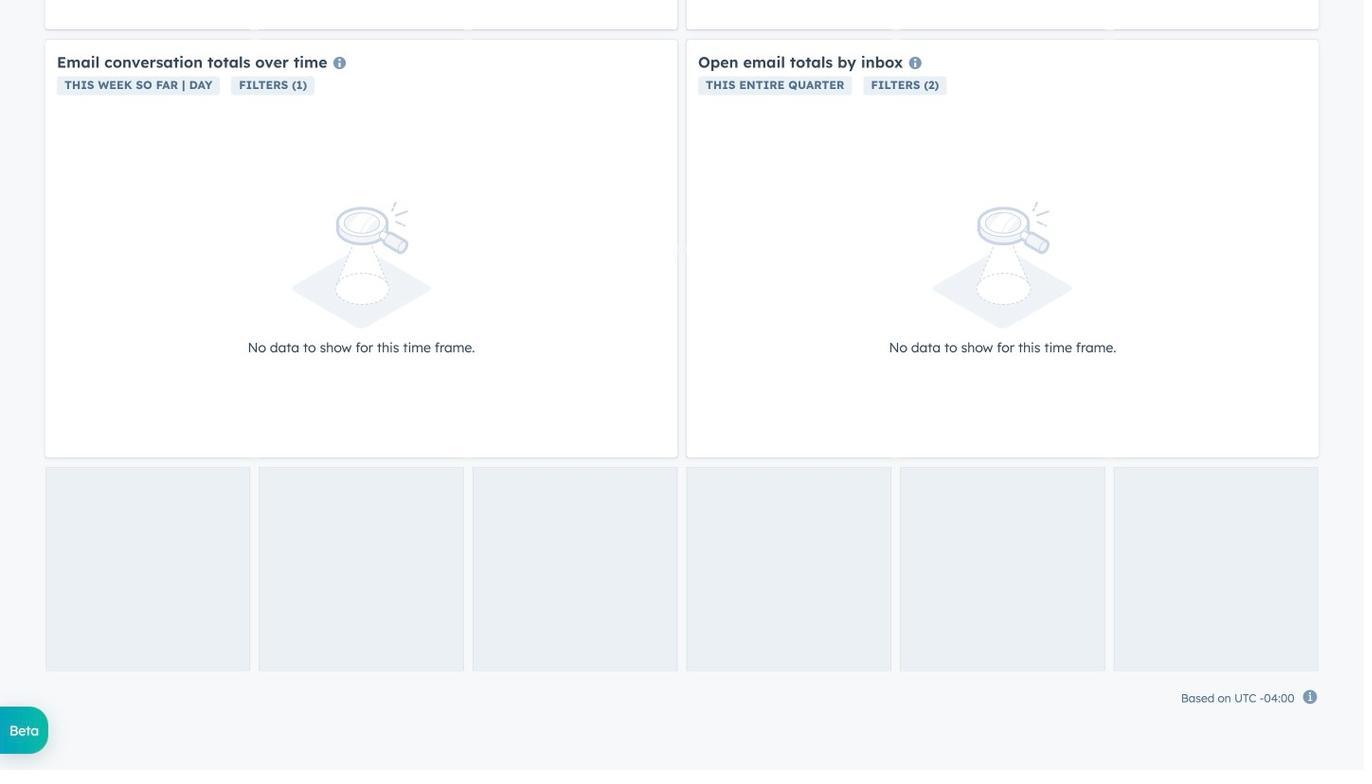 Task type: describe. For each thing, give the bounding box(es) containing it.
open email totals by inbox element
[[687, 40, 1319, 458]]



Task type: vqa. For each thing, say whether or not it's contained in the screenshot.
Search HubSpot "search field"
no



Task type: locate. For each thing, give the bounding box(es) containing it.
email conversation totals over time element
[[45, 40, 677, 458]]

email closed totals by rep element
[[45, 0, 677, 29]]

email average time to close by rep element
[[687, 0, 1319, 29]]



